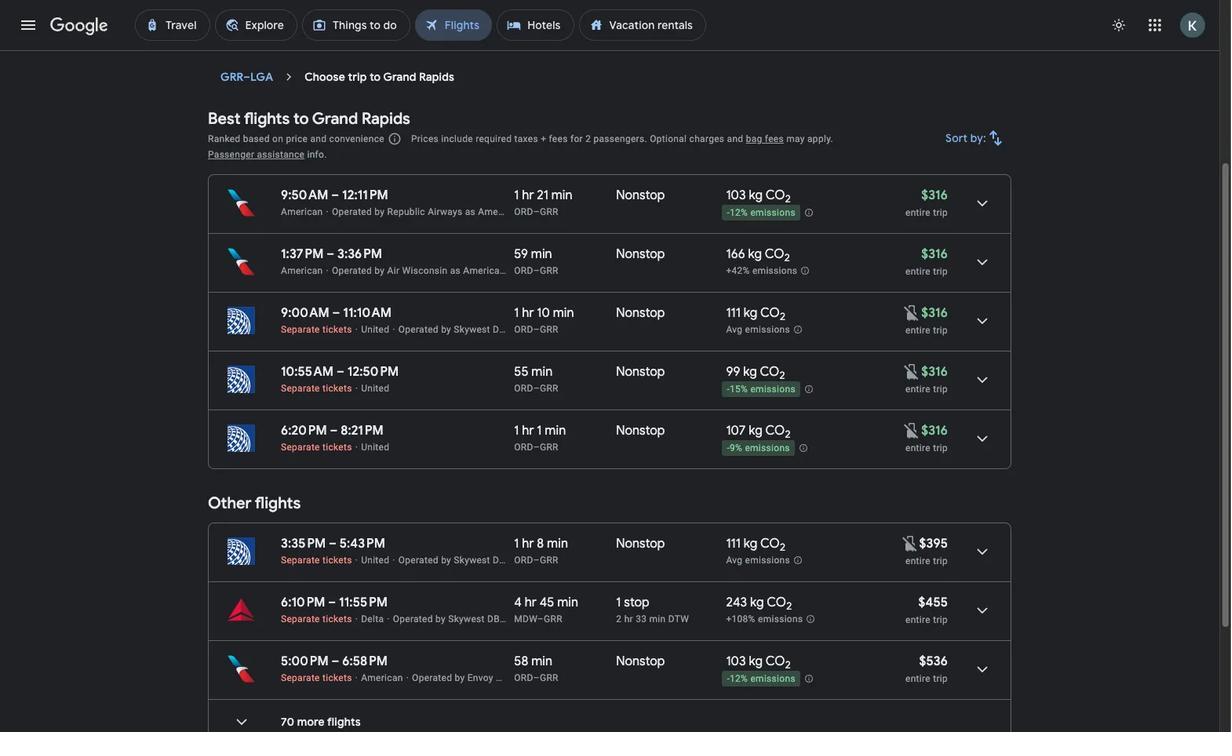 Task type: vqa. For each thing, say whether or not it's contained in the screenshot.
1 in 1 hr 8 min ORD – GRR
yes



Task type: describe. For each thing, give the bounding box(es) containing it.
+42%
[[726, 265, 750, 276]]

1 fees from the left
[[549, 133, 568, 144]]

separate tickets for 6:10 pm
[[281, 614, 352, 625]]

trip down $316 text box
[[933, 325, 948, 336]]

59
[[514, 246, 528, 262]]

american left 59 min ord – grr on the left top
[[463, 265, 505, 276]]

ord inside 58 min ord – grr
[[514, 673, 533, 683]]

2 delta from the left
[[509, 614, 532, 625]]

2 for 1 hr 10 min
[[780, 310, 786, 323]]

1 stop 2 hr 33 min dtw
[[616, 595, 689, 625]]

as for 1 hr 21 min
[[465, 206, 476, 217]]

trip right choose
[[348, 70, 367, 84]]

– left 8:21 pm
[[330, 423, 338, 439]]

 image for 11:10 am
[[355, 324, 358, 335]]

103 kg co 2 for $536
[[726, 654, 791, 672]]

grr inside 58 min ord – grr
[[540, 673, 559, 683]]

1 for 1 stop
[[616, 595, 621, 611]]

grr left lga
[[221, 70, 243, 84]]

total duration 1 hr 1 min. element
[[514, 423, 616, 441]]

separate tickets for 10:55 am
[[281, 383, 352, 394]]

– right 6:10 pm
[[328, 595, 336, 611]]

– inside 58 min ord – grr
[[533, 673, 540, 683]]

Arrival time: 5:43 PM. text field
[[340, 536, 385, 552]]

operated by skywest dba delta connection
[[393, 614, 584, 625]]

leaves chicago midway international airport at 6:10 pm on wednesday, november 29 and arrives at gerald r. ford international airport at 11:55 pm on wednesday, november 29. element
[[281, 595, 388, 611]]

58
[[514, 654, 528, 669]]

hr for 45
[[525, 595, 537, 611]]

nonstop for 1 hr 10 min
[[616, 305, 665, 321]]

tickets for 8:21 pm
[[323, 442, 352, 453]]

grr inside 4 hr 45 min mdw – grr
[[544, 614, 563, 625]]

Departure time: 6:10 PM. text field
[[281, 595, 325, 611]]

skywest for 1 hr 8 min
[[454, 555, 490, 566]]

stop
[[624, 595, 650, 611]]

2 for 1 hr 21 min
[[785, 192, 791, 206]]

– left 12:50 pm on the left of the page
[[337, 364, 344, 380]]

emissions up 243 kg co 2
[[745, 555, 790, 566]]

1:37 pm – 3:36 pm
[[281, 246, 382, 262]]

grr inside 1 hr 8 min ord – grr
[[540, 555, 559, 566]]

dba for 1 hr 8 min
[[493, 555, 512, 566]]

apply.
[[808, 133, 833, 144]]

other
[[208, 494, 252, 513]]

$316 entire trip for 166
[[906, 246, 948, 277]]

required
[[476, 133, 512, 144]]

best
[[208, 109, 241, 129]]

Departure time: 9:50 AM. text field
[[281, 188, 328, 203]]

111 for 1 hr 10 min
[[726, 305, 741, 321]]

nonstop for 1 hr 8 min
[[616, 536, 665, 552]]

min inside 59 min ord – grr
[[531, 246, 552, 262]]

4 entire from the top
[[906, 384, 931, 395]]

103 kg co 2 for $316
[[726, 188, 791, 206]]

1 hr 10 min ord – grr
[[514, 305, 574, 335]]

6:20 pm – 8:21 pm
[[281, 423, 384, 439]]

kg for 59 min
[[748, 246, 762, 262]]

change appearance image
[[1100, 6, 1138, 44]]

united down 8
[[514, 555, 543, 566]]

flight details. leaves o'hare international airport at 5:00 pm on wednesday, november 29 and arrives at gerald r. ford international airport at 6:58 pm on wednesday, november 29. image
[[964, 651, 1001, 688]]

grand for trip
[[383, 70, 416, 84]]

prices
[[411, 133, 439, 144]]

$316 for 99
[[922, 364, 948, 380]]

– inside 1 hr 21 min ord – grr
[[533, 206, 540, 217]]

total duration 1 hr 8 min. element
[[514, 536, 616, 554]]

2 for 1 hr 1 min
[[785, 428, 791, 441]]

co for 1 hr 8 min
[[760, 536, 780, 552]]

70 more flights image
[[223, 703, 261, 732]]

price button
[[524, 0, 586, 24]]

+
[[541, 133, 546, 144]]

republic
[[387, 206, 425, 217]]

times
[[602, 5, 633, 19]]

ord inside 1 hr 21 min ord – grr
[[514, 206, 533, 217]]

united for 12:50 pm
[[361, 383, 389, 394]]

nonstop for 55 min
[[616, 364, 665, 380]]

co for 1 hr 10 min
[[760, 305, 780, 321]]

 image for 5:43 pm
[[355, 555, 358, 566]]

99
[[726, 364, 740, 380]]

kg for 1 hr 21 min
[[749, 188, 763, 203]]

emissions up 99 kg co 2
[[745, 324, 790, 335]]

12% for 1 hr 21 min
[[730, 207, 748, 218]]

9:00 am
[[281, 305, 329, 321]]

united down 10
[[514, 324, 543, 335]]

ord inside 59 min ord – grr
[[514, 265, 533, 276]]

min inside 55 min ord – grr
[[532, 364, 553, 380]]

best flights to grand rapids
[[208, 109, 410, 129]]

2 entire from the top
[[906, 266, 931, 277]]

avg emissions for $395
[[726, 555, 790, 566]]

Arrival time: 11:55 PM. text field
[[339, 595, 388, 611]]

separate tickets for 5:00 pm
[[281, 673, 352, 683]]

0 vertical spatial air
[[387, 265, 400, 276]]

ranked
[[208, 133, 240, 144]]

ranked based on price and convenience
[[208, 133, 384, 144]]

rapids for choose trip to grand rapids
[[419, 70, 454, 84]]

times button
[[593, 0, 660, 24]]

entire trip for 1 hr 8 min
[[906, 556, 948, 567]]

8:21 pm
[[341, 423, 384, 439]]

american up 59
[[478, 206, 520, 217]]

3:35 pm
[[281, 536, 326, 552]]

$316 for 111
[[922, 305, 948, 321]]

all
[[238, 5, 251, 19]]

passenger assistance button
[[208, 149, 305, 160]]

united for 5:43 pm
[[361, 555, 389, 566]]

leaves o'hare international airport at 10:55 am on wednesday, november 29 and arrives at gerald r. ford international airport at 12:50 pm on wednesday, november 29. element
[[281, 364, 399, 380]]

all filters
[[238, 5, 284, 19]]

american down 1:37 pm
[[281, 265, 323, 276]]

1 hr 1 min ord – grr
[[514, 423, 566, 453]]

3:36 pm
[[337, 246, 382, 262]]

flight details. leaves o'hare international airport at 3:35 pm on wednesday, november 29 and arrives at gerald r. ford international airport at 5:43 pm on wednesday, november 29. image
[[964, 533, 1001, 570]]

+42% emissions
[[726, 265, 798, 276]]

Departure time: 3:35 PM. text field
[[281, 536, 326, 552]]

separate for 3:35 pm
[[281, 555, 320, 566]]

395 US dollars text field
[[919, 536, 948, 552]]

536 US dollars text field
[[919, 654, 948, 669]]

separate for 6:20 pm
[[281, 442, 320, 453]]

hr for 21
[[522, 188, 534, 203]]

– left 12:11 pm
[[331, 188, 339, 203]]

emissions down 99 kg co 2
[[751, 384, 796, 395]]

american down total duration 58 min. element
[[524, 673, 566, 683]]

- for 58 min
[[727, 673, 730, 684]]

airlines button
[[374, 0, 450, 24]]

mdw
[[514, 614, 537, 625]]

flights for other
[[255, 494, 301, 513]]

trip down 316 us dollars text box
[[933, 266, 948, 277]]

- for 1 hr 1 min
[[727, 443, 730, 454]]

total duration 1 hr 10 min. element
[[514, 305, 616, 323]]

entire trip for 55 min
[[906, 384, 948, 395]]

entire inside $455 entire trip
[[906, 614, 931, 625]]

21
[[537, 188, 548, 203]]

2 for 55 min
[[780, 369, 785, 382]]

hr for 1
[[522, 423, 534, 439]]

airways
[[428, 206, 463, 217]]

- for 1 hr 21 min
[[727, 207, 730, 218]]

min inside 1 stop 2 hr 33 min dtw
[[649, 614, 666, 625]]

tickets for 11:10 am
[[323, 324, 352, 335]]

trip down $395 text field
[[933, 556, 948, 567]]

eagle for ord
[[508, 265, 532, 276]]

– up based
[[243, 70, 250, 84]]

grr inside 59 min ord – grr
[[540, 265, 559, 276]]

2 for 58 min
[[785, 659, 791, 672]]

kg for 1 hr 8 min
[[744, 536, 758, 552]]

grr – lga
[[221, 70, 273, 84]]

5 entire from the top
[[906, 443, 931, 454]]

this price for this flight doesn't include overhead bin access. if you need a carry-on bag, use the bags filter to update prices. image for $316
[[903, 362, 922, 381]]

other flights
[[208, 494, 301, 513]]

1 hr 8 min ord – grr
[[514, 536, 568, 566]]

leaves o'hare international airport at 5:00 pm on wednesday, november 29 and arrives at gerald r. ford international airport at 6:58 pm on wednesday, november 29. element
[[281, 654, 388, 669]]

2 vertical spatial eagle
[[568, 673, 593, 683]]

 image left envoy
[[406, 673, 409, 683]]

1 stop flight. element
[[616, 595, 650, 613]]

co for 59 min
[[765, 246, 784, 262]]

leaves o'hare international airport at 6:20 pm on wednesday, november 29 and arrives at gerald r. ford international airport at 8:21 pm on wednesday, november 29. element
[[281, 423, 384, 439]]

58 min ord – grr
[[514, 654, 559, 683]]

to for trip
[[370, 70, 381, 84]]

american down 6:58 pm
[[361, 673, 403, 683]]

lga
[[250, 70, 273, 84]]

passengers.
[[594, 133, 647, 144]]

5:43 pm
[[340, 536, 385, 552]]

– inside the 1 hr 1 min ord – grr
[[533, 442, 540, 453]]

$455 entire trip
[[906, 595, 948, 625]]

operated by envoy air as american eagle
[[412, 673, 593, 683]]

8
[[537, 536, 544, 552]]

1 delta from the left
[[361, 614, 384, 625]]

55 min ord – grr
[[514, 364, 559, 394]]

emissions button
[[666, 0, 753, 24]]

10:55 am – 12:50 pm
[[281, 364, 399, 380]]

and inside prices include required taxes + fees for 2 passengers. optional charges and bag fees may apply. passenger assistance
[[727, 133, 743, 144]]

hr for 10
[[522, 305, 534, 321]]

Departure time: 6:20 PM. text field
[[281, 423, 327, 439]]

55
[[514, 364, 529, 380]]

skywest for 1 hr 10 min
[[454, 324, 490, 335]]

2 $316 from the top
[[922, 246, 948, 262]]

filters
[[253, 5, 284, 19]]

wisconsin
[[402, 265, 448, 276]]

emissions down 166 kg co 2
[[752, 265, 798, 276]]

co for 4 hr 45 min
[[767, 595, 786, 611]]

include
[[441, 133, 473, 144]]

70
[[281, 715, 294, 729]]

leaves o'hare international airport at 1:37 pm on wednesday, november 29 and arrives at gerald r. ford international airport at 3:36 pm on wednesday, november 29. element
[[281, 246, 382, 262]]

1:37 pm
[[281, 246, 324, 262]]

kg for 58 min
[[749, 654, 763, 669]]

airlines
[[384, 5, 423, 19]]

243
[[726, 595, 747, 611]]

nonstop flight. element for 55 min
[[616, 364, 665, 382]]

emissions down +108% emissions
[[751, 673, 796, 684]]

 image for 8:21 pm
[[355, 442, 358, 453]]

trip left flight details. leaves o'hare international airport at 10:55 am on wednesday, november 29 and arrives at gerald r. ford international airport at 12:50 pm on wednesday, november 29. image
[[933, 384, 948, 395]]

emissions
[[675, 5, 727, 19]]

united for 11:10 am
[[361, 324, 389, 335]]

more
[[297, 715, 325, 729]]

– right departure time: 1:37 pm. text field
[[327, 246, 334, 262]]

nonstop flight. element for 1 hr 1 min
[[616, 423, 665, 441]]

-15% emissions
[[727, 384, 796, 395]]

nonstop flight. element for 58 min
[[616, 654, 665, 672]]

– right 3:35 pm text box
[[329, 536, 337, 552]]

Departure time: 1:37 PM. text field
[[281, 246, 324, 262]]

455 US dollars text field
[[919, 595, 948, 611]]

prices include required taxes + fees for 2 passengers. optional charges and bag fees may apply. passenger assistance
[[208, 133, 833, 160]]

– inside 1 hr 10 min ord – grr
[[533, 324, 540, 335]]

convenience
[[329, 133, 384, 144]]

nonstop flight. element for 1 hr 21 min
[[616, 188, 665, 206]]

166 kg co 2
[[726, 246, 790, 265]]

9:50 am
[[281, 188, 328, 203]]

ord inside 1 hr 10 min ord – grr
[[514, 324, 533, 335]]

– right 9:00 am
[[332, 305, 340, 321]]

leaves o'hare international airport at 9:50 am on wednesday, november 29 and arrives at gerald r. ford international airport at 12:11 pm on wednesday, november 29. element
[[281, 188, 388, 203]]

min inside 58 min ord – grr
[[531, 654, 552, 669]]

emissions up 166 kg co 2
[[751, 207, 796, 218]]

trip inside '$536 entire trip'
[[933, 673, 948, 684]]

optional
[[650, 133, 687, 144]]

2 for 4 hr 45 min
[[786, 600, 792, 613]]

-12% emissions for $316
[[727, 207, 796, 218]]

6:58 pm
[[342, 654, 388, 669]]

– inside 4 hr 45 min mdw – grr
[[537, 614, 544, 625]]

nonstop for 59 min
[[616, 246, 665, 262]]

emissions down 243 kg co 2
[[758, 614, 803, 625]]

emissions down the 107 kg co 2
[[745, 443, 790, 454]]

based
[[243, 133, 270, 144]]

– inside 59 min ord – grr
[[533, 265, 540, 276]]

nonstop for 1 hr 1 min
[[616, 423, 665, 439]]

none search field containing all filters
[[208, 0, 1012, 50]]

4 hr 45 min mdw – grr
[[514, 595, 578, 625]]



Task type: locate. For each thing, give the bounding box(es) containing it.
tickets for 5:43 pm
[[323, 555, 352, 566]]

- down the "+108%"
[[727, 673, 730, 684]]

kg up +42% emissions
[[748, 246, 762, 262]]

- up the "166"
[[727, 207, 730, 218]]

0 horizontal spatial fees
[[549, 133, 568, 144]]

Arrival time: 3:36 PM. text field
[[337, 246, 382, 262]]

$316 for 107
[[922, 423, 948, 439]]

1 this price for this flight doesn't include overhead bin access. if you need a carry-on bag, use the bags filter to update prices. image from the top
[[903, 303, 922, 322]]

min inside 1 hr 10 min ord – grr
[[553, 305, 574, 321]]

0 horizontal spatial grand
[[312, 109, 358, 129]]

grr inside 1 hr 10 min ord – grr
[[540, 324, 559, 335]]

1 vertical spatial this price for this flight doesn't include overhead bin access. if you need a carry-on bag, use the bags filter to update prices. image
[[901, 534, 919, 553]]

tickets for 11:55 pm
[[323, 614, 352, 625]]

0 vertical spatial $316 entire trip
[[906, 188, 948, 218]]

express
[[545, 324, 580, 335], [545, 555, 580, 566]]

0 vertical spatial this price for this flight doesn't include overhead bin access. if you need a carry-on bag, use the bags filter to update prices. image
[[903, 303, 922, 322]]

this price for this flight doesn't include overhead bin access. if you need a carry-on bag, use the bags filter to update prices. image up the $455
[[901, 534, 919, 553]]

1 vertical spatial 103
[[726, 654, 746, 669]]

0 vertical spatial 103 kg co 2
[[726, 188, 791, 206]]

10
[[537, 305, 550, 321]]

operated
[[332, 206, 372, 217], [332, 265, 372, 276], [398, 324, 439, 335], [398, 555, 439, 566], [393, 614, 433, 625], [412, 673, 452, 683]]

– down 45
[[537, 614, 544, 625]]

2 vertical spatial dba
[[487, 614, 506, 625]]

flights for best
[[244, 109, 290, 129]]

eagle for 21
[[523, 206, 547, 217]]

6 ord from the top
[[514, 555, 533, 566]]

5 ord from the top
[[514, 442, 533, 453]]

1 vertical spatial 12%
[[730, 673, 748, 684]]

delta down the 11:55 pm
[[361, 614, 384, 625]]

5:00 pm
[[281, 654, 329, 669]]

operated by skywest dba united express for 1 hr 10 min
[[398, 324, 580, 335]]

flight details. leaves o'hare international airport at 9:50 am on wednesday, november 29 and arrives at gerald r. ford international airport at 12:11 pm on wednesday, november 29. image
[[964, 184, 1001, 222]]

9%
[[730, 443, 742, 454]]

6 tickets from the top
[[323, 673, 352, 683]]

5 separate from the top
[[281, 614, 320, 625]]

fees right +
[[549, 133, 568, 144]]

1 $316 entire trip from the top
[[906, 188, 948, 218]]

111 kg co 2
[[726, 305, 786, 323], [726, 536, 786, 554]]

1 inside 1 stop 2 hr 33 min dtw
[[616, 595, 621, 611]]

2 separate from the top
[[281, 383, 320, 394]]

co up -15% emissions
[[760, 364, 780, 380]]

1 vertical spatial as
[[450, 265, 461, 276]]

main content
[[208, 63, 1012, 732]]

avg emissions for $316
[[726, 324, 790, 335]]

3 entire trip from the top
[[906, 443, 948, 454]]

1 vertical spatial eagle
[[508, 265, 532, 276]]

may
[[786, 133, 805, 144]]

5 nonstop from the top
[[616, 423, 665, 439]]

Departure time: 10:55 AM. text field
[[281, 364, 334, 380]]

111 down +42%
[[726, 305, 741, 321]]

 image for 6:58 pm
[[355, 673, 358, 683]]

- down '107'
[[727, 443, 730, 454]]

rapids for best flights to grand rapids
[[362, 109, 410, 129]]

this price for this flight doesn't include overhead bin access. if you need a carry-on bag, use the bags filter to update prices. image down 316 us dollars text box
[[903, 303, 922, 322]]

hr right 4 on the bottom of page
[[525, 595, 537, 611]]

fees right bag
[[765, 133, 784, 144]]

3 separate tickets from the top
[[281, 442, 352, 453]]

taxes
[[514, 133, 538, 144]]

2 nonstop from the top
[[616, 246, 665, 262]]

111 for 1 hr 8 min
[[726, 536, 741, 552]]

1 horizontal spatial as
[[465, 206, 476, 217]]

1 $316 from the top
[[922, 188, 948, 203]]

leaves o'hare international airport at 9:00 am on wednesday, november 29 and arrives at gerald r. ford international airport at 11:10 am on wednesday, november 29. element
[[281, 305, 392, 321]]

3 entire from the top
[[906, 325, 931, 336]]

as right wisconsin
[[450, 265, 461, 276]]

grr inside 55 min ord – grr
[[540, 383, 559, 394]]

leaves o'hare international airport at 3:35 pm on wednesday, november 29 and arrives at gerald r. ford international airport at 5:43 pm on wednesday, november 29. element
[[281, 536, 385, 552]]

1 vertical spatial -12% emissions
[[727, 673, 796, 684]]

12% for 58 min
[[730, 673, 748, 684]]

grr down 10
[[540, 324, 559, 335]]

kg up +108% emissions
[[750, 595, 764, 611]]

dtw
[[668, 614, 689, 625]]

total duration 58 min. element
[[514, 654, 616, 672]]

kg inside 243 kg co 2
[[750, 595, 764, 611]]

1 - from the top
[[727, 207, 730, 218]]

grr down 21
[[540, 206, 559, 217]]

– down 10
[[533, 324, 540, 335]]

243 kg co 2
[[726, 595, 792, 613]]

2 down +108% emissions
[[785, 659, 791, 672]]

grr down the 'total duration 59 min.' element
[[540, 265, 559, 276]]

ord inside 1 hr 8 min ord – grr
[[514, 555, 533, 566]]

0 vertical spatial 12%
[[730, 207, 748, 218]]

ord down 55
[[514, 383, 533, 394]]

0 vertical spatial express
[[545, 324, 580, 335]]

co inside the 107 kg co 2
[[765, 423, 785, 439]]

3 ord from the top
[[514, 324, 533, 335]]

to right choose
[[370, 70, 381, 84]]

flight details. leaves o'hare international airport at 10:55 am on wednesday, november 29 and arrives at gerald r. ford international airport at 12:50 pm on wednesday, november 29. image
[[964, 361, 1001, 399]]

kg inside 99 kg co 2
[[743, 364, 757, 380]]

11:10 am
[[343, 305, 392, 321]]

delta down 4 on the bottom of page
[[509, 614, 532, 625]]

and
[[310, 133, 327, 144], [727, 133, 743, 144]]

skywest for 4 hr 45 min
[[448, 614, 485, 625]]

1 entire trip from the top
[[906, 325, 948, 336]]

2 operated by skywest dba united express from the top
[[398, 555, 580, 566]]

1 separate from the top
[[281, 324, 320, 335]]

1 vertical spatial rapids
[[362, 109, 410, 129]]

entire down 316 us dollars text box
[[906, 266, 931, 277]]

1 horizontal spatial to
[[370, 70, 381, 84]]

1 vertical spatial 316 us dollars text field
[[922, 423, 948, 439]]

eagle
[[523, 206, 547, 217], [508, 265, 532, 276], [568, 673, 593, 683]]

103 down the "+108%"
[[726, 654, 746, 669]]

bag
[[746, 133, 762, 144]]

1 vertical spatial dba
[[493, 555, 512, 566]]

hr for 8
[[522, 536, 534, 552]]

4 separate tickets from the top
[[281, 555, 352, 566]]

ord down 58
[[514, 673, 533, 683]]

avg for 1 hr 8 min
[[726, 555, 743, 566]]

entire inside '$536 entire trip'
[[906, 673, 931, 684]]

separate tickets for 9:00 am
[[281, 324, 352, 335]]

grr down total duration 58 min. element
[[540, 673, 559, 683]]

price
[[533, 5, 560, 19]]

0 horizontal spatial air
[[387, 265, 400, 276]]

316 US dollars text field
[[922, 305, 948, 321]]

entire down the 455 us dollars text box
[[906, 614, 931, 625]]

1 inside 1 hr 21 min ord – grr
[[514, 188, 519, 203]]

2 $316 entire trip from the top
[[906, 246, 948, 277]]

33
[[636, 614, 647, 625]]

1 vertical spatial skywest
[[454, 555, 490, 566]]

0 vertical spatial skywest
[[454, 324, 490, 335]]

kg
[[749, 188, 763, 203], [748, 246, 762, 262], [744, 305, 758, 321], [743, 364, 757, 380], [749, 423, 763, 439], [744, 536, 758, 552], [750, 595, 764, 611], [749, 654, 763, 669]]

2 inside 166 kg co 2
[[784, 251, 790, 265]]

1 operated by skywest dba united express from the top
[[398, 324, 580, 335]]

kg for 1 hr 1 min
[[749, 423, 763, 439]]

grand up "learn more about ranking" "icon" on the left top
[[383, 70, 416, 84]]

trip inside $455 entire trip
[[933, 614, 948, 625]]

on
[[272, 133, 283, 144]]

hr left 21
[[522, 188, 534, 203]]

1 hr 21 min ord – grr
[[514, 188, 573, 217]]

Departure time: 5:00 PM. text field
[[281, 654, 329, 669]]

entire left flight details. leaves o'hare international airport at 10:55 am on wednesday, november 29 and arrives at gerald r. ford international airport at 12:50 pm on wednesday, november 29. image
[[906, 384, 931, 395]]

+108%
[[726, 614, 755, 625]]

hr inside 1 hr 8 min ord – grr
[[522, 536, 534, 552]]

2 103 from the top
[[726, 654, 746, 669]]

operated by skywest dba united express
[[398, 324, 580, 335], [398, 555, 580, 566]]

dba for 1 hr 10 min
[[493, 324, 512, 335]]

nonstop flight. element for 1 hr 10 min
[[616, 305, 665, 323]]

skywest down the operated by air wisconsin as american eagle
[[454, 324, 490, 335]]

0 vertical spatial 111 kg co 2
[[726, 305, 786, 323]]

express for 1 hr 8 min
[[545, 555, 580, 566]]

min right 21
[[551, 188, 573, 203]]

1 vertical spatial avg
[[726, 555, 743, 566]]

103
[[726, 188, 746, 203], [726, 654, 746, 669]]

flight details. leaves chicago midway international airport at 6:10 pm on wednesday, november 29 and arrives at gerald r. ford international airport at 11:55 pm on wednesday, november 29. image
[[964, 592, 1001, 629]]

flight details. leaves o'hare international airport at 1:37 pm on wednesday, november 29 and arrives at gerald r. ford international airport at 3:36 pm on wednesday, november 29. image
[[964, 243, 1001, 281]]

2 avg emissions from the top
[[726, 555, 790, 566]]

trip
[[348, 70, 367, 84], [933, 207, 948, 218], [933, 266, 948, 277], [933, 325, 948, 336], [933, 384, 948, 395], [933, 443, 948, 454], [933, 556, 948, 567], [933, 614, 948, 625], [933, 673, 948, 684]]

111
[[726, 305, 741, 321], [726, 536, 741, 552]]

kg for 1 hr 10 min
[[744, 305, 758, 321]]

flight details. leaves o'hare international airport at 9:00 am on wednesday, november 29 and arrives at gerald r. ford international airport at 11:10 am on wednesday, november 29. image
[[964, 302, 1001, 340]]

6 nonstop flight. element from the top
[[616, 536, 665, 554]]

Arrival time: 8:21 PM. text field
[[341, 423, 384, 439]]

1 vertical spatial 103 kg co 2
[[726, 654, 791, 672]]

1 111 kg co 2 from the top
[[726, 305, 786, 323]]

co for 1 hr 1 min
[[765, 423, 785, 439]]

separate tickets down 6:20 pm
[[281, 442, 352, 453]]

rapids
[[419, 70, 454, 84], [362, 109, 410, 129]]

main content containing best flights to grand rapids
[[208, 63, 1012, 732]]

hr inside 4 hr 45 min mdw – grr
[[525, 595, 537, 611]]

1 for 1 hr 10 min
[[514, 305, 519, 321]]

total duration 1 hr 21 min. element
[[514, 188, 616, 206]]

grr
[[221, 70, 243, 84], [540, 206, 559, 217], [540, 265, 559, 276], [540, 324, 559, 335], [540, 383, 559, 394], [540, 442, 559, 453], [540, 555, 559, 566], [544, 614, 563, 625], [540, 673, 559, 683]]

1 separate tickets from the top
[[281, 324, 352, 335]]

0 vertical spatial 316 us dollars text field
[[922, 364, 948, 380]]

this price for this flight doesn't include overhead bin access. if you need a carry-on bag, use the bags filter to update prices. image left flight details. leaves o'hare international airport at 6:20 pm on wednesday, november 29 and arrives at gerald r. ford international airport at 8:21 pm on wednesday, november 29. image
[[903, 421, 922, 440]]

2 inside 1 stop 2 hr 33 min dtw
[[616, 614, 622, 625]]

american down 9:50 am text box
[[281, 206, 323, 217]]

entire trip left flight details. leaves o'hare international airport at 6:20 pm on wednesday, november 29 and arrives at gerald r. ford international airport at 8:21 pm on wednesday, november 29. image
[[906, 443, 948, 454]]

flight details. leaves o'hare international airport at 6:20 pm on wednesday, november 29 and arrives at gerald r. ford international airport at 8:21 pm on wednesday, november 29. image
[[964, 420, 1001, 457]]

1 103 from the top
[[726, 188, 746, 203]]

1 vertical spatial this price for this flight doesn't include overhead bin access. if you need a carry-on bag, use the bags filter to update prices. image
[[903, 421, 922, 440]]

choose
[[305, 70, 345, 84]]

kg for 4 hr 45 min
[[750, 595, 764, 611]]

5 nonstop flight. element from the top
[[616, 423, 665, 441]]

1 vertical spatial flights
[[255, 494, 301, 513]]

layover (1 of 1) is a 2 hr 33 min layover at detroit metropolitan wayne county airport in detroit. element
[[616, 613, 718, 625]]

to up price
[[293, 109, 309, 129]]

this price for this flight doesn't include overhead bin access. if you need a carry-on bag, use the bags filter to update prices. image for 107
[[903, 421, 922, 440]]

co inside 99 kg co 2
[[760, 364, 780, 380]]

0 vertical spatial this price for this flight doesn't include overhead bin access. if you need a carry-on bag, use the bags filter to update prices. image
[[903, 362, 922, 381]]

2 316 us dollars text field from the top
[[922, 423, 948, 439]]

tickets for 12:50 pm
[[323, 383, 352, 394]]

 image down 8:21 pm text field on the left bottom of page
[[355, 442, 358, 453]]

entire down $316 text box
[[906, 325, 931, 336]]

1 vertical spatial 111 kg co 2
[[726, 536, 786, 554]]

1 for 1 hr 8 min
[[514, 536, 519, 552]]

7 nonstop flight. element from the top
[[616, 654, 665, 672]]

6:10 pm
[[281, 595, 325, 611]]

1 vertical spatial express
[[545, 555, 580, 566]]

1 vertical spatial to
[[293, 109, 309, 129]]

7 entire from the top
[[906, 614, 931, 625]]

2 111 kg co 2 from the top
[[726, 536, 786, 554]]

2 avg from the top
[[726, 555, 743, 566]]

ord inside the 1 hr 1 min ord – grr
[[514, 442, 533, 453]]

103 kg co 2
[[726, 188, 791, 206], [726, 654, 791, 672]]

15%
[[730, 384, 748, 395]]

1 nonstop from the top
[[616, 188, 665, 203]]

1 entire from the top
[[906, 207, 931, 218]]

6 separate tickets from the top
[[281, 673, 352, 683]]

hr inside the 1 hr 1 min ord – grr
[[522, 423, 534, 439]]

1 vertical spatial air
[[496, 673, 508, 683]]

Departure time: 9:00 AM. text field
[[281, 305, 329, 321]]

111 kg co 2 up 243 kg co 2
[[726, 536, 786, 554]]

bag fees button
[[746, 133, 784, 144]]

0 vertical spatial eagle
[[523, 206, 547, 217]]

4 tickets from the top
[[323, 555, 352, 566]]

0 vertical spatial avg emissions
[[726, 324, 790, 335]]

assistance
[[257, 149, 305, 160]]

co down bag fees button
[[766, 188, 785, 203]]

0 vertical spatial -12% emissions
[[727, 207, 796, 218]]

2 up +108% emissions
[[786, 600, 792, 613]]

operated by republic airways as american eagle
[[332, 206, 547, 217]]

Arrival time: 12:11 PM. text field
[[342, 188, 388, 203]]

kg inside 166 kg co 2
[[748, 246, 762, 262]]

2 nonstop flight. element from the top
[[616, 246, 665, 264]]

1 vertical spatial $316 entire trip
[[906, 246, 948, 277]]

total duration 59 min. element
[[514, 246, 616, 264]]

316 US dollars text field
[[922, 246, 948, 262]]

total duration 55 min. element
[[514, 364, 616, 382]]

1 316 us dollars text field from the top
[[922, 364, 948, 380]]

2 inside 243 kg co 2
[[786, 600, 792, 613]]

kg for 55 min
[[743, 364, 757, 380]]

103 up the "166"
[[726, 188, 746, 203]]

nonstop flight. element
[[616, 188, 665, 206], [616, 246, 665, 264], [616, 305, 665, 323], [616, 364, 665, 382], [616, 423, 665, 441], [616, 536, 665, 554], [616, 654, 665, 672]]

2 express from the top
[[545, 555, 580, 566]]

operated by air wisconsin as american eagle
[[332, 265, 532, 276]]

2 horizontal spatial as
[[511, 673, 521, 683]]

this price for this flight doesn't include overhead bin access. if you need a carry-on bag, use the bags filter to update prices. image
[[903, 362, 922, 381], [901, 534, 919, 553]]

103 for 1 hr 21 min
[[726, 188, 746, 203]]

1 express from the top
[[545, 324, 580, 335]]

2 vertical spatial as
[[511, 673, 521, 683]]

3 $316 from the top
[[922, 305, 948, 321]]

1 111 from the top
[[726, 305, 741, 321]]

1 avg emissions from the top
[[726, 324, 790, 335]]

3 nonstop flight. element from the top
[[616, 305, 665, 323]]

11:55 pm
[[339, 595, 388, 611]]

this price for this flight doesn't include overhead bin access. if you need a carry-on bag, use the bags filter to update prices. image for 111
[[903, 303, 922, 322]]

air
[[387, 265, 400, 276], [496, 673, 508, 683]]

8 entire from the top
[[906, 673, 931, 684]]

min right 8
[[547, 536, 568, 552]]

as right airways
[[465, 206, 476, 217]]

avg
[[726, 324, 743, 335], [726, 555, 743, 566]]

0 horizontal spatial as
[[450, 265, 461, 276]]

nonstop flight. element for 1 hr 8 min
[[616, 536, 665, 554]]

1 nonstop flight. element from the top
[[616, 188, 665, 206]]

kg down +42% emissions
[[744, 305, 758, 321]]

1 horizontal spatial delta
[[509, 614, 532, 625]]

0 horizontal spatial to
[[293, 109, 309, 129]]

2  image from the top
[[355, 555, 358, 566]]

12% down the "+108%"
[[730, 673, 748, 684]]

ord up 4 on the bottom of page
[[514, 555, 533, 566]]

$316 left flight details. leaves o'hare international airport at 9:00 am on wednesday, november 29 and arrives at gerald r. ford international airport at 11:10 am on wednesday, november 29. image
[[922, 305, 948, 321]]

0 horizontal spatial and
[[310, 133, 327, 144]]

0 vertical spatial as
[[465, 206, 476, 217]]

kg inside the 107 kg co 2
[[749, 423, 763, 439]]

stops button
[[303, 0, 368, 24]]

5:00 pm – 6:58 pm
[[281, 654, 388, 669]]

$536
[[919, 654, 948, 669]]

$536 entire trip
[[906, 654, 948, 684]]

-9% emissions
[[727, 443, 790, 454]]

co for 58 min
[[766, 654, 785, 669]]

4 ord from the top
[[514, 383, 533, 394]]

1 103 kg co 2 from the top
[[726, 188, 791, 206]]

111 up 243
[[726, 536, 741, 552]]

entire down $316 text field
[[906, 207, 931, 218]]

2 for 59 min
[[784, 251, 790, 265]]

tickets down leaves o'hare international airport at 3:35 pm on wednesday, november 29 and arrives at gerald r. ford international airport at 5:43 pm on wednesday, november 29. element
[[323, 555, 352, 566]]

1 vertical spatial 111
[[726, 536, 741, 552]]

flights up the 3:35 pm
[[255, 494, 301, 513]]

1 horizontal spatial rapids
[[419, 70, 454, 84]]

co inside 243 kg co 2
[[767, 595, 786, 611]]

trip down $316 text field
[[933, 207, 948, 218]]

ord down 59
[[514, 265, 533, 276]]

hr left 10
[[522, 305, 534, 321]]

Arrival time: 12:50 PM. text field
[[347, 364, 399, 380]]

price
[[286, 133, 308, 144]]

2 and from the left
[[727, 133, 743, 144]]

 image for 12:50 pm
[[355, 383, 358, 394]]

0 vertical spatial operated by skywest dba united express
[[398, 324, 580, 335]]

5 $316 from the top
[[922, 423, 948, 439]]

nonstop for 58 min
[[616, 654, 665, 669]]

$455
[[919, 595, 948, 611]]

4 nonstop from the top
[[616, 364, 665, 380]]

111 kg co 2 for $316
[[726, 305, 786, 323]]

this price for this flight doesn't include overhead bin access. if you need a carry-on bag, use the bags filter to update prices. image
[[903, 303, 922, 322], [903, 421, 922, 440]]

1 horizontal spatial air
[[496, 673, 508, 683]]

2 vertical spatial skywest
[[448, 614, 485, 625]]

united for 8:21 pm
[[361, 442, 389, 453]]

as
[[465, 206, 476, 217], [450, 265, 461, 276], [511, 673, 521, 683]]

1 inside 1 hr 10 min ord – grr
[[514, 305, 519, 321]]

1 vertical spatial grand
[[312, 109, 358, 129]]

1 inside 1 hr 8 min ord – grr
[[514, 536, 519, 552]]

by:
[[971, 131, 986, 145]]

grr inside the 1 hr 1 min ord – grr
[[540, 442, 559, 453]]

316 US dollars text field
[[922, 188, 948, 203]]

hr inside 1 hr 10 min ord – grr
[[522, 305, 534, 321]]

total duration 4 hr 45 min. element
[[514, 595, 616, 613]]

entire left flight details. leaves o'hare international airport at 6:20 pm on wednesday, november 29 and arrives at gerald r. ford international airport at 8:21 pm on wednesday, november 29. image
[[906, 443, 931, 454]]

103 for 58 min
[[726, 654, 746, 669]]

1 horizontal spatial and
[[727, 133, 743, 144]]

1 vertical spatial operated by skywest dba united express
[[398, 555, 580, 566]]

separate tickets down the 10:55 am
[[281, 383, 352, 394]]

co inside 166 kg co 2
[[765, 246, 784, 262]]

co for 55 min
[[760, 364, 780, 380]]

min inside 1 hr 21 min ord – grr
[[551, 188, 573, 203]]

hr inside 1 hr 21 min ord – grr
[[522, 188, 534, 203]]

separate
[[281, 324, 320, 335], [281, 383, 320, 394], [281, 442, 320, 453], [281, 555, 320, 566], [281, 614, 320, 625], [281, 673, 320, 683]]

2 ord from the top
[[514, 265, 533, 276]]

7 nonstop from the top
[[616, 654, 665, 669]]

59 min ord – grr
[[514, 246, 559, 276]]

separate down the 10:55 am
[[281, 383, 320, 394]]

kg up '-9% emissions'
[[749, 423, 763, 439]]

as for 59 min
[[450, 265, 461, 276]]

9:50 am – 12:11 pm
[[281, 188, 388, 203]]

$316
[[922, 188, 948, 203], [922, 246, 948, 262], [922, 305, 948, 321], [922, 364, 948, 380], [922, 423, 948, 439]]

1 -12% emissions from the top
[[727, 207, 796, 218]]

2 right for
[[586, 133, 591, 144]]

nonstop flight. element for 59 min
[[616, 246, 665, 264]]

– down 8
[[533, 555, 540, 566]]

and left bag
[[727, 133, 743, 144]]

12:11 pm
[[342, 188, 388, 203]]

 image
[[355, 383, 358, 394], [355, 555, 358, 566], [355, 614, 358, 625]]

grr inside 1 hr 21 min ord – grr
[[540, 206, 559, 217]]

111 kg co 2 down +42% emissions
[[726, 305, 786, 323]]

316 US dollars text field
[[922, 364, 948, 380], [922, 423, 948, 439]]

all filters button
[[208, 0, 296, 24]]

learn more about ranking image
[[388, 132, 402, 146]]

1 for 1 hr 1 min
[[514, 423, 519, 439]]

to
[[370, 70, 381, 84], [293, 109, 309, 129]]

choose trip to grand rapids
[[305, 70, 454, 84]]

None search field
[[208, 0, 1012, 50]]

separate tickets down the '9:00 am' text box
[[281, 324, 352, 335]]

0 vertical spatial rapids
[[419, 70, 454, 84]]

tickets down 6:10 pm – 11:55 pm
[[323, 614, 352, 625]]

 image down arrival time: 11:10 am. text field
[[355, 324, 358, 335]]

air right envoy
[[496, 673, 508, 683]]

co down +42% emissions
[[760, 305, 780, 321]]

min right 58
[[531, 654, 552, 669]]

2 103 kg co 2 from the top
[[726, 654, 791, 672]]

1 horizontal spatial fees
[[765, 133, 784, 144]]

min down 55 min ord – grr
[[545, 423, 566, 439]]

2 tickets from the top
[[323, 383, 352, 394]]

united down arrival time: 5:43 pm. text field
[[361, 555, 389, 566]]

min inside the 1 hr 1 min ord – grr
[[545, 423, 566, 439]]

6 separate from the top
[[281, 673, 320, 683]]

6 entire from the top
[[906, 556, 931, 567]]

2 - from the top
[[727, 384, 730, 395]]

$316 entire trip for 103
[[906, 188, 948, 218]]

separate down the '9:00 am' text box
[[281, 324, 320, 335]]

entire trip for 1 hr 10 min
[[906, 325, 948, 336]]

316 us dollars text field for 99
[[922, 364, 948, 380]]

trip left flight details. leaves o'hare international airport at 6:20 pm on wednesday, november 29 and arrives at gerald r. ford international airport at 8:21 pm on wednesday, november 29. image
[[933, 443, 948, 454]]

1 vertical spatial avg emissions
[[726, 555, 790, 566]]

6:20 pm
[[281, 423, 327, 439]]

111 kg co 2 for $395
[[726, 536, 786, 554]]

2 vertical spatial  image
[[355, 614, 358, 625]]

4 separate from the top
[[281, 555, 320, 566]]

co for 1 hr 21 min
[[766, 188, 785, 203]]

2 12% from the top
[[730, 673, 748, 684]]

– left 6:58 pm text box
[[332, 654, 339, 669]]

3 - from the top
[[727, 443, 730, 454]]

avg for 1 hr 10 min
[[726, 324, 743, 335]]

45
[[540, 595, 554, 611]]

hr inside 1 stop 2 hr 33 min dtw
[[624, 614, 633, 625]]

-12% emissions for $536
[[727, 673, 796, 684]]

stops
[[312, 5, 341, 19]]

1 horizontal spatial grand
[[383, 70, 416, 84]]

2 inside the 107 kg co 2
[[785, 428, 791, 441]]

passenger
[[208, 149, 254, 160]]

166
[[726, 246, 745, 262]]

2 -12% emissions from the top
[[727, 673, 796, 684]]

$316 left flight details. leaves o'hare international airport at 1:37 pm on wednesday, november 29 and arrives at gerald r. ford international airport at 3:36 pm on wednesday, november 29. icon
[[922, 246, 948, 262]]

0 horizontal spatial delta
[[361, 614, 384, 625]]

 image down arrival time: 5:43 pm. text field
[[355, 555, 358, 566]]

main menu image
[[19, 16, 38, 35]]

co up '-9% emissions'
[[765, 423, 785, 439]]

 image
[[355, 324, 358, 335], [355, 442, 358, 453], [355, 673, 358, 683], [406, 673, 409, 683]]

1  image from the top
[[355, 383, 358, 394]]

2 vertical spatial flights
[[327, 715, 361, 729]]

1 and from the left
[[310, 133, 327, 144]]

4 - from the top
[[727, 673, 730, 684]]

2 fees from the left
[[765, 133, 784, 144]]

1 avg from the top
[[726, 324, 743, 335]]

sort
[[946, 131, 968, 145]]

2 this price for this flight doesn't include overhead bin access. if you need a carry-on bag, use the bags filter to update prices. image from the top
[[903, 421, 922, 440]]

separate for 5:00 pm
[[281, 673, 320, 683]]

trip down $536
[[933, 673, 948, 684]]

separate tickets for 6:20 pm
[[281, 442, 352, 453]]

0 vertical spatial to
[[370, 70, 381, 84]]

2 entire trip from the top
[[906, 384, 948, 395]]

0 vertical spatial grand
[[383, 70, 416, 84]]

envoy
[[467, 673, 493, 683]]

operated by skywest dba united express for 1 hr 8 min
[[398, 555, 580, 566]]

 image for 11:55 pm
[[355, 614, 358, 625]]

Arrival time: 6:58 PM. text field
[[342, 654, 388, 669]]

4 entire trip from the top
[[906, 556, 948, 567]]

1 vertical spatial  image
[[355, 555, 358, 566]]

5 tickets from the top
[[323, 614, 352, 625]]

4 $316 from the top
[[922, 364, 948, 380]]

+108% emissions
[[726, 614, 803, 625]]

2 inside prices include required taxes + fees for 2 passengers. optional charges and bag fees may apply. passenger assistance
[[586, 133, 591, 144]]

separate tickets for 3:35 pm
[[281, 555, 352, 566]]

6:10 pm – 11:55 pm
[[281, 595, 388, 611]]

6 nonstop from the top
[[616, 536, 665, 552]]

7 ord from the top
[[514, 673, 533, 683]]

– inside 1 hr 8 min ord – grr
[[533, 555, 540, 566]]

min
[[551, 188, 573, 203], [531, 246, 552, 262], [553, 305, 574, 321], [532, 364, 553, 380], [545, 423, 566, 439], [547, 536, 568, 552], [557, 595, 578, 611], [649, 614, 666, 625], [531, 654, 552, 669]]

ord up 59
[[514, 206, 533, 217]]

min inside 1 hr 8 min ord – grr
[[547, 536, 568, 552]]

ord inside 55 min ord – grr
[[514, 383, 533, 394]]

Arrival time: 11:10 AM. text field
[[343, 305, 392, 321]]

4
[[514, 595, 522, 611]]

3 separate from the top
[[281, 442, 320, 453]]

connection
[[534, 614, 584, 625]]

0 vertical spatial dba
[[493, 324, 512, 335]]

eagle down total duration 58 min. element
[[568, 673, 593, 683]]

0 vertical spatial 111
[[726, 305, 741, 321]]

4 nonstop flight. element from the top
[[616, 364, 665, 382]]

- down 99
[[727, 384, 730, 395]]

trip down the 455 us dollars text box
[[933, 614, 948, 625]]

$316 entire trip up 316 us dollars text box
[[906, 188, 948, 218]]

2 up '-9% emissions'
[[785, 428, 791, 441]]

min inside 4 hr 45 min mdw – grr
[[557, 595, 578, 611]]

1 12% from the top
[[730, 207, 748, 218]]

3 nonstop from the top
[[616, 305, 665, 321]]

separate for 9:00 am
[[281, 324, 320, 335]]

1 for 1 hr 21 min
[[514, 188, 519, 203]]

this price for this flight doesn't include overhead bin access. if you need a carry-on bag, use the bags filter to update prices. image for $395
[[901, 534, 919, 553]]

0 horizontal spatial rapids
[[362, 109, 410, 129]]

0 vertical spatial flights
[[244, 109, 290, 129]]

entire trip down $395 text field
[[906, 556, 948, 567]]

5 separate tickets from the top
[[281, 614, 352, 625]]

316 us dollars text field for 107
[[922, 423, 948, 439]]

3:35 pm – 5:43 pm
[[281, 536, 385, 552]]

min right 10
[[553, 305, 574, 321]]

3 tickets from the top
[[323, 442, 352, 453]]

2 111 from the top
[[726, 536, 741, 552]]

12:50 pm
[[347, 364, 399, 380]]

$395
[[919, 536, 948, 552]]

3  image from the top
[[355, 614, 358, 625]]

70 more flights
[[281, 715, 361, 729]]

0 vertical spatial 103
[[726, 188, 746, 203]]

1 tickets from the top
[[323, 324, 352, 335]]

2 separate tickets from the top
[[281, 383, 352, 394]]

– inside 55 min ord – grr
[[533, 383, 540, 394]]

0 vertical spatial  image
[[355, 383, 358, 394]]

united down arrival time: 11:10 am. text field
[[361, 324, 389, 335]]

operated by skywest dba united express up 4 on the bottom of page
[[398, 555, 580, 566]]

1 ord from the top
[[514, 206, 533, 217]]

rapids up prices at left top
[[419, 70, 454, 84]]

2 inside 99 kg co 2
[[780, 369, 785, 382]]

0 vertical spatial avg
[[726, 324, 743, 335]]



